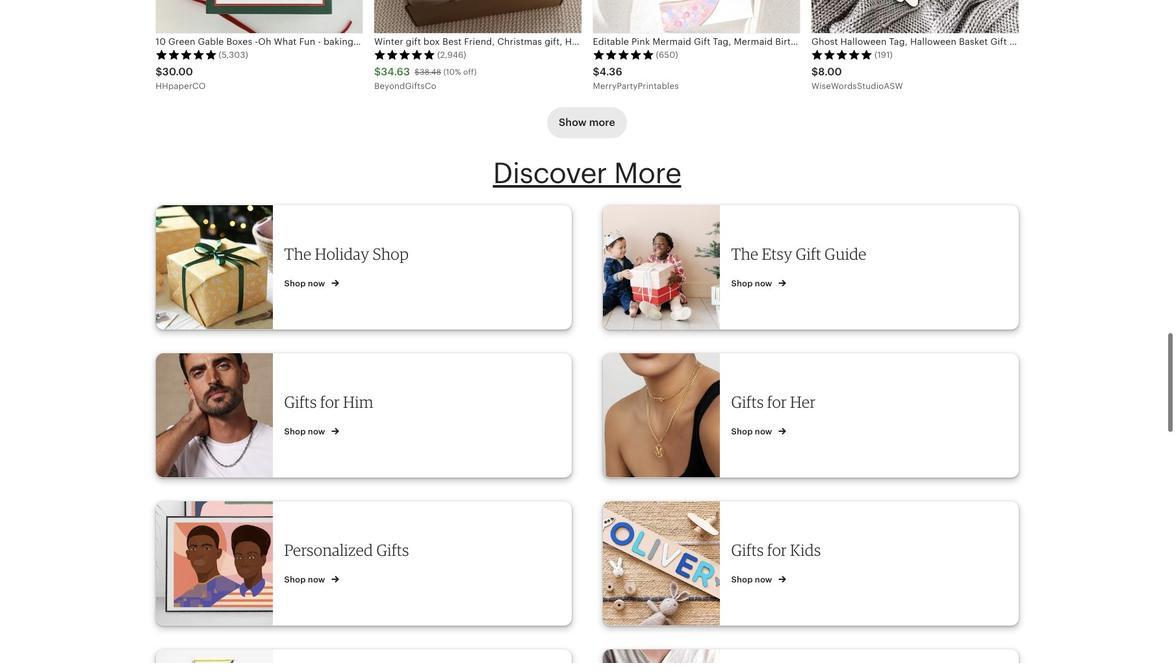 Task type: vqa. For each thing, say whether or not it's contained in the screenshot.
$ 38.50 $ 77.00 (50% off) free shipping falkeldesign at the left top
no



Task type: describe. For each thing, give the bounding box(es) containing it.
(191)
[[875, 50, 893, 60]]

$ for 8.00
[[812, 66, 818, 78]]

personalized
[[284, 540, 373, 560]]

him
[[343, 392, 374, 412]]

gifts for her
[[731, 392, 816, 412]]

shop now for personalized gifts
[[284, 575, 327, 585]]

shop down 'personalized'
[[284, 575, 306, 585]]

discover
[[493, 158, 607, 190]]

winter gift box best friend, christmas gift, holiday gift box for women, gift idea, gift box for women, care package for her warm gift image
[[374, 0, 581, 33]]

shop now for gifts for him
[[284, 427, 327, 436]]

5 out of 5 stars image for 8.00
[[812, 50, 873, 60]]

(10%
[[443, 67, 461, 77]]

off)
[[463, 67, 477, 77]]

hhpaperco
[[156, 81, 206, 91]]

4.36
[[600, 66, 622, 78]]

more
[[589, 117, 615, 129]]

gifts for him
[[284, 392, 374, 412]]

discover more link
[[493, 158, 681, 190]]

shop for kids
[[731, 575, 753, 585]]

gifts for gifts for her
[[731, 392, 764, 412]]

30.00
[[162, 66, 193, 78]]

more
[[614, 158, 681, 190]]

now for personalized gifts
[[308, 575, 325, 585]]

shop now for gifts for her
[[731, 427, 774, 436]]

guide
[[825, 244, 867, 264]]

wisewordsstudioasw
[[812, 81, 903, 91]]

$ for 30.00
[[156, 66, 162, 78]]

38.48
[[420, 67, 441, 77]]

(5,303)
[[219, 50, 248, 60]]

$ 8.00 wisewordsstudioasw
[[812, 66, 903, 91]]

ghost halloween tag, halloween basket gift tag, trick or treat tag, spooky gift tag, halloween wood tags, wooden fall name tag image
[[812, 0, 1019, 33]]

shop now for gifts for kids
[[731, 575, 774, 585]]

$ for 34.63
[[374, 66, 381, 78]]

$ 4.36 merrypartyprintables
[[593, 66, 679, 91]]

discover more
[[493, 158, 681, 190]]

show more link
[[547, 107, 627, 139]]

now for the etsy gift guide
[[755, 279, 772, 288]]

shop for gift
[[731, 279, 753, 288]]

(650)
[[656, 50, 678, 60]]

for for her
[[767, 392, 787, 412]]

$ 30.00 hhpaperco
[[156, 66, 206, 91]]

show more
[[559, 117, 615, 129]]



Task type: locate. For each thing, give the bounding box(es) containing it.
gifts right 'personalized'
[[376, 540, 409, 560]]

1 horizontal spatial the
[[731, 244, 759, 264]]

34.63
[[381, 66, 410, 78]]

shop now down 'personalized'
[[284, 575, 327, 585]]

$ for 4.36
[[593, 66, 600, 78]]

now down etsy
[[755, 279, 772, 288]]

shop now down holiday
[[284, 279, 327, 288]]

5 out of 5 stars image for 4.36
[[593, 50, 654, 60]]

gifts left the kids
[[731, 540, 764, 560]]

for left him
[[320, 392, 340, 412]]

5 out of 5 stars image
[[156, 50, 217, 60], [374, 50, 435, 60], [593, 50, 654, 60], [812, 50, 873, 60]]

gifts for gifts for kids
[[731, 540, 764, 560]]

holiday
[[315, 244, 369, 264]]

shop down the holiday shop
[[284, 279, 306, 288]]

shop down the 'gifts for her'
[[731, 427, 753, 436]]

now down holiday
[[308, 279, 325, 288]]

etsy
[[762, 244, 792, 264]]

shop now down gifts for him at the left bottom
[[284, 427, 327, 436]]

the left holiday
[[284, 244, 311, 264]]

shop
[[373, 244, 409, 264], [284, 279, 306, 288], [731, 279, 753, 288], [284, 427, 306, 436], [731, 427, 753, 436], [284, 575, 306, 585], [731, 575, 753, 585]]

gift
[[796, 244, 821, 264]]

$ inside $ 8.00 wisewordsstudioasw
[[812, 66, 818, 78]]

for left her
[[767, 392, 787, 412]]

shop now
[[284, 279, 327, 288], [731, 279, 774, 288], [284, 427, 327, 436], [731, 427, 774, 436], [284, 575, 327, 585], [731, 575, 774, 585]]

shop now for the etsy gift guide
[[731, 279, 774, 288]]

now for gifts for kids
[[755, 575, 772, 585]]

now for gifts for him
[[308, 427, 325, 436]]

now down 'personalized'
[[308, 575, 325, 585]]

1 5 out of 5 stars image from the left
[[156, 50, 217, 60]]

$
[[156, 66, 162, 78], [374, 66, 381, 78], [593, 66, 600, 78], [812, 66, 818, 78], [415, 67, 420, 77]]

personalized gifts
[[284, 540, 409, 560]]

gifts left him
[[284, 392, 317, 412]]

for left the kids
[[767, 540, 787, 560]]

for for kids
[[767, 540, 787, 560]]

5 out of 5 stars image for 30.00
[[156, 50, 217, 60]]

8.00
[[818, 66, 842, 78]]

shop now down the 'gifts for her'
[[731, 427, 774, 436]]

$ 34.63 $ 38.48 (10% off) beyondgiftsco
[[374, 66, 477, 91]]

the left etsy
[[731, 244, 759, 264]]

her
[[790, 392, 816, 412]]

$ inside the $ 4.36 merrypartyprintables
[[593, 66, 600, 78]]

shop now down etsy
[[731, 279, 774, 288]]

now for gifts for her
[[755, 427, 772, 436]]

3 5 out of 5 stars image from the left
[[593, 50, 654, 60]]

shop down the etsy gift guide
[[731, 279, 753, 288]]

10 green gable boxes  -oh what fun - baking - baked christmas gift - cookie swap - homemade treats image
[[156, 0, 363, 33]]

now
[[308, 279, 325, 288], [755, 279, 772, 288], [308, 427, 325, 436], [755, 427, 772, 436], [308, 575, 325, 585], [755, 575, 772, 585]]

shop now down gifts for kids
[[731, 575, 774, 585]]

0 horizontal spatial the
[[284, 244, 311, 264]]

shop now for the holiday shop
[[284, 279, 327, 288]]

merrypartyprintables
[[593, 81, 679, 91]]

2 5 out of 5 stars image from the left
[[374, 50, 435, 60]]

shop down gifts for him at the left bottom
[[284, 427, 306, 436]]

editable pink mermaid gift tag, mermaid birthday party favor tag, under the sea mermaid thank you tag, mermaid swing tag, digital download image
[[593, 0, 800, 33]]

the for the holiday shop
[[284, 244, 311, 264]]

2 the from the left
[[731, 244, 759, 264]]

the for the etsy gift guide
[[731, 244, 759, 264]]

shop for shop
[[284, 279, 306, 288]]

now down gifts for kids
[[755, 575, 772, 585]]

shop right holiday
[[373, 244, 409, 264]]

5 out of 5 stars image for 34.63
[[374, 50, 435, 60]]

shop for him
[[284, 427, 306, 436]]

now down the 'gifts for her'
[[755, 427, 772, 436]]

5 out of 5 stars image up 8.00
[[812, 50, 873, 60]]

now down gifts for him at the left bottom
[[308, 427, 325, 436]]

gifts for kids
[[731, 540, 821, 560]]

gifts for gifts for him
[[284, 392, 317, 412]]

beyondgiftsco
[[374, 81, 436, 91]]

kids
[[790, 540, 821, 560]]

gifts
[[284, 392, 317, 412], [731, 392, 764, 412], [376, 540, 409, 560], [731, 540, 764, 560]]

(2,946)
[[437, 50, 466, 60]]

4 5 out of 5 stars image from the left
[[812, 50, 873, 60]]

5 out of 5 stars image up 34.63
[[374, 50, 435, 60]]

shop down gifts for kids
[[731, 575, 753, 585]]

1 the from the left
[[284, 244, 311, 264]]

for
[[320, 392, 340, 412], [767, 392, 787, 412], [767, 540, 787, 560]]

5 out of 5 stars image up 4.36
[[593, 50, 654, 60]]

$ inside '$ 30.00 hhpaperco'
[[156, 66, 162, 78]]

show
[[559, 117, 587, 129]]

now for the holiday shop
[[308, 279, 325, 288]]

the etsy gift guide
[[731, 244, 867, 264]]

shop for her
[[731, 427, 753, 436]]

the
[[284, 244, 311, 264], [731, 244, 759, 264]]

the holiday shop
[[284, 244, 409, 264]]

5 out of 5 stars image up the 30.00
[[156, 50, 217, 60]]

gifts left her
[[731, 392, 764, 412]]

for for him
[[320, 392, 340, 412]]



